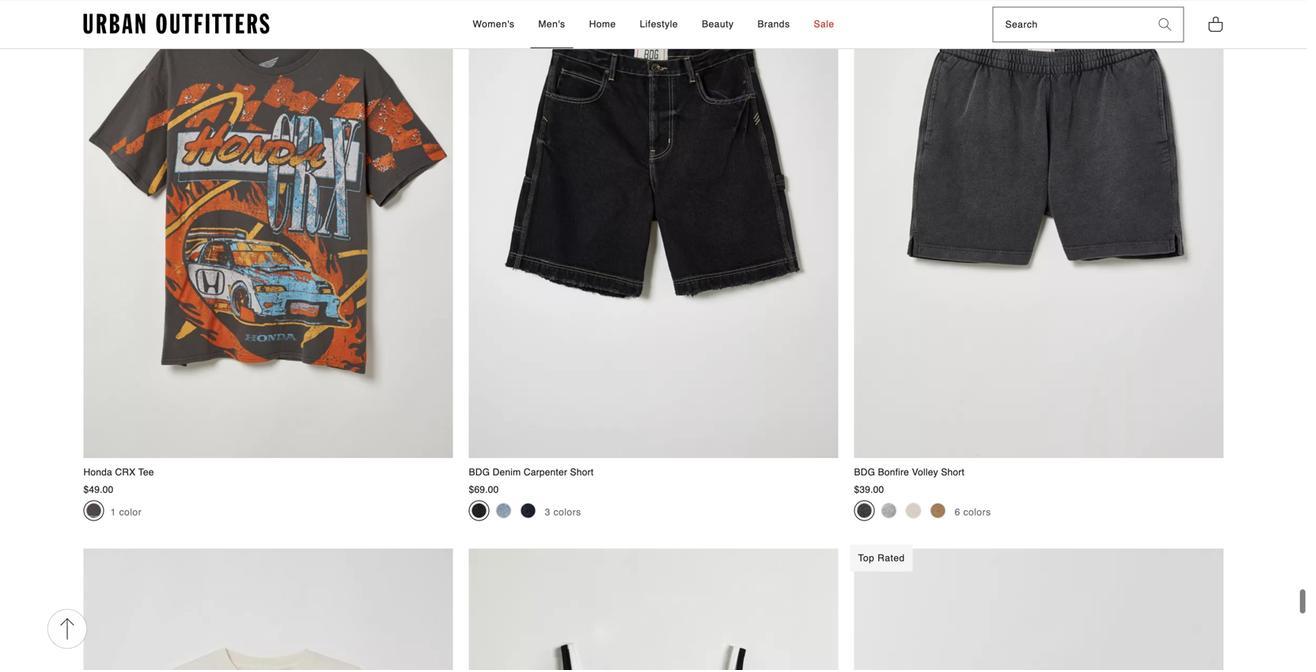 Task type: locate. For each thing, give the bounding box(es) containing it.
short right volley
[[941, 466, 965, 477]]

bdg for bdg bonfire volley short
[[855, 466, 876, 477]]

washed black image
[[471, 502, 487, 517]]

1 bdg from the left
[[469, 466, 490, 477]]

bdg inside bdg denim carpenter short link
[[469, 466, 490, 477]]

None search field
[[994, 8, 1147, 42]]

2 bdg from the left
[[855, 466, 876, 477]]

colors right 3
[[554, 505, 581, 517]]

women's
[[473, 18, 515, 30]]

2 short from the left
[[941, 466, 965, 477]]

2 colors from the left
[[964, 505, 992, 517]]

bdg denim carpenter short link
[[469, 0, 839, 478]]

3 colors
[[545, 505, 581, 517]]

brands
[[758, 18, 790, 30]]

bdg
[[469, 466, 490, 477], [855, 466, 876, 477]]

short for bdg denim carpenter short
[[570, 466, 594, 477]]

colors right the 6
[[964, 505, 992, 517]]

brands link
[[750, 1, 798, 48]]

rated
[[878, 551, 905, 563]]

bdg denim carpenter short
[[469, 466, 594, 477]]

1
[[110, 505, 116, 517]]

asics gel-1130 sneaker image
[[855, 548, 1224, 670]]

home
[[589, 18, 616, 30]]

1 horizontal spatial bdg
[[855, 466, 876, 477]]

0 horizontal spatial bdg
[[469, 466, 490, 477]]

my shopping bag image
[[1208, 15, 1224, 33]]

original price: $69.00 element
[[469, 483, 499, 494]]

home link
[[581, 1, 624, 48]]

honda crx tee
[[84, 466, 154, 477]]

$49.00
[[84, 483, 114, 494]]

1 horizontal spatial short
[[941, 466, 965, 477]]

bdg up $39.00
[[855, 466, 876, 477]]

bdg inside bdg bonfire volley short link
[[855, 466, 876, 477]]

3
[[545, 505, 551, 517]]

$69.00
[[469, 483, 499, 494]]

bdg up original price: $69.00 'element'
[[469, 466, 490, 477]]

colors
[[554, 505, 581, 517], [964, 505, 992, 517]]

1 horizontal spatial colors
[[964, 505, 992, 517]]

short
[[570, 466, 594, 477], [941, 466, 965, 477]]

0 horizontal spatial colors
[[554, 505, 581, 517]]

0 horizontal spatial short
[[570, 466, 594, 477]]

bdg bonfire volley short image
[[855, 0, 1224, 457]]

1 short from the left
[[570, 466, 594, 477]]

ivory image
[[906, 502, 922, 517]]

volley
[[912, 466, 939, 477]]

colors for 3 colors
[[554, 505, 581, 517]]

black image
[[857, 502, 873, 517]]

dark blue image
[[86, 502, 102, 517]]

1 colors from the left
[[554, 505, 581, 517]]

sale
[[814, 18, 835, 30]]

beauty link
[[694, 1, 742, 48]]

honda
[[84, 466, 112, 477]]

iets frans… double layer cami image
[[469, 548, 839, 670]]

short right carpenter
[[570, 466, 594, 477]]

men's
[[539, 18, 566, 30]]



Task type: vqa. For each thing, say whether or not it's contained in the screenshot.
Brands link
yes



Task type: describe. For each thing, give the bounding box(es) containing it.
beauty
[[702, 18, 734, 30]]

vintage denim dark image
[[520, 502, 536, 517]]

6
[[955, 505, 961, 517]]

top rated
[[858, 551, 905, 563]]

brown image
[[931, 502, 946, 517]]

bonfire
[[878, 466, 910, 477]]

men's link
[[531, 1, 574, 48]]

tee
[[138, 466, 154, 477]]

main navigation element
[[330, 1, 977, 48]]

bdg for bdg denim carpenter short
[[469, 466, 490, 477]]

bdg bonfire volley short
[[855, 466, 965, 477]]

lifestyle
[[640, 18, 678, 30]]

6 colors
[[955, 505, 992, 517]]

bdg denim carpenter short image
[[469, 0, 839, 457]]

light blue image
[[496, 502, 512, 517]]

urban outfitters image
[[84, 13, 270, 34]]

honda crx tee link
[[84, 0, 453, 478]]

$39.00
[[855, 483, 885, 494]]

original price: $49.00 element
[[84, 483, 114, 494]]

colors for 6 colors
[[964, 505, 992, 517]]

top rated link
[[851, 544, 1224, 670]]

women's link
[[465, 1, 523, 48]]

light grey image
[[881, 502, 897, 517]]

Search text field
[[994, 8, 1147, 42]]

lifestyle link
[[632, 1, 686, 48]]

search image
[[1159, 18, 1172, 31]]

sale link
[[806, 1, 843, 48]]

short for bdg bonfire volley short
[[941, 466, 965, 477]]

thrills state of flux tee image
[[84, 548, 453, 670]]

carpenter
[[524, 466, 568, 477]]

original price: $39.00 element
[[855, 483, 885, 494]]

denim
[[493, 466, 521, 477]]

1 color
[[110, 505, 142, 517]]

color
[[119, 505, 142, 517]]

crx
[[115, 466, 136, 477]]

top
[[858, 551, 875, 563]]

bdg bonfire volley short link
[[855, 0, 1224, 478]]

honda crx tee image
[[84, 0, 453, 457]]



